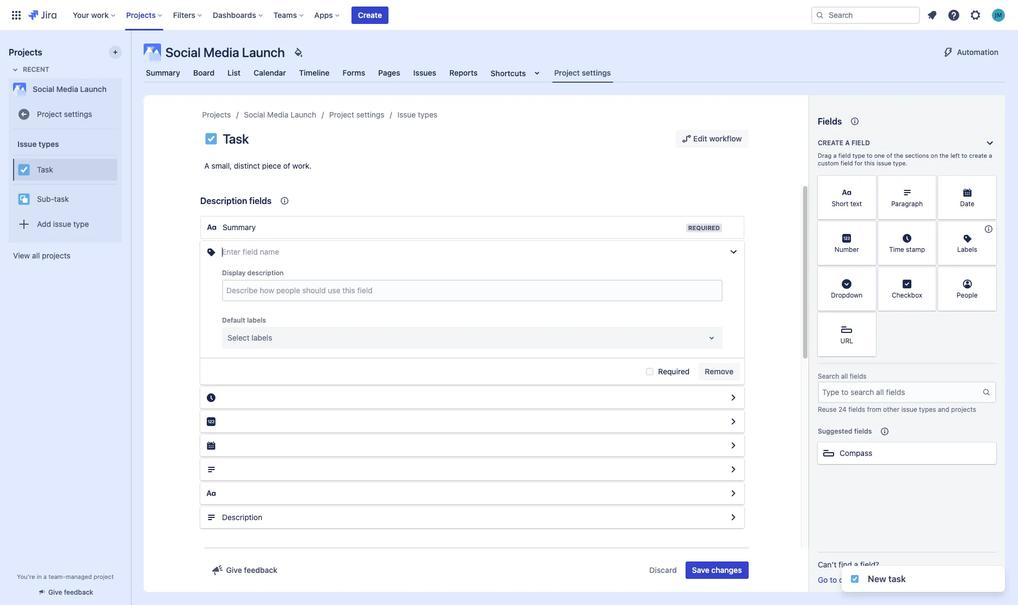 Task type: vqa. For each thing, say whether or not it's contained in the screenshot.
managed
yes



Task type: locate. For each thing, give the bounding box(es) containing it.
0 vertical spatial summary
[[146, 68, 180, 77]]

projects down add issue type
[[42, 251, 70, 260]]

save
[[692, 565, 709, 575]]

add issue type button
[[13, 213, 118, 235]]

more information image for date
[[982, 177, 995, 190]]

the right on
[[940, 152, 949, 159]]

create right apps popup button
[[358, 10, 382, 19]]

0 horizontal spatial issue
[[53, 219, 71, 228]]

issue types down issues "link"
[[397, 110, 437, 119]]

edit workflow button
[[676, 130, 748, 147]]

2 vertical spatial media
[[267, 110, 289, 119]]

and
[[938, 405, 949, 414]]

labels right select
[[252, 333, 272, 342]]

social media launch down calendar link
[[244, 110, 316, 119]]

set background color image
[[291, 46, 305, 59]]

field down create a field
[[838, 152, 851, 159]]

24
[[839, 405, 847, 414]]

add issue type
[[37, 219, 89, 228]]

1 vertical spatial task
[[888, 574, 906, 584]]

1 vertical spatial give feedback
[[48, 588, 93, 596]]

1 horizontal spatial give feedback
[[226, 565, 277, 575]]

custom
[[818, 159, 839, 167], [839, 575, 865, 584]]

task for sub-task
[[54, 194, 69, 203]]

1 vertical spatial issue
[[17, 139, 37, 148]]

custom down the drag
[[818, 159, 839, 167]]

1 vertical spatial type
[[73, 219, 89, 228]]

task
[[54, 194, 69, 203], [888, 574, 906, 584]]

pages link
[[376, 63, 402, 83]]

1 horizontal spatial projects
[[951, 405, 976, 414]]

social media launch up list
[[165, 45, 285, 60]]

your work
[[73, 10, 109, 19]]

list
[[228, 68, 241, 77]]

1 vertical spatial description
[[222, 513, 262, 522]]

0 vertical spatial labels
[[247, 316, 266, 324]]

open field configuration image
[[727, 487, 740, 500], [727, 511, 740, 524]]

fields
[[249, 196, 272, 206], [850, 372, 867, 380], [848, 405, 865, 414], [854, 427, 872, 435], [867, 575, 886, 584]]

description button
[[200, 507, 744, 528]]

0 vertical spatial social
[[165, 45, 201, 60]]

teams
[[274, 10, 297, 19]]

the
[[894, 152, 903, 159], [940, 152, 949, 159]]

your work button
[[70, 6, 120, 24]]

1 horizontal spatial the
[[940, 152, 949, 159]]

0 vertical spatial open field configuration image
[[727, 487, 740, 500]]

0 vertical spatial type
[[852, 152, 865, 159]]

of right piece
[[283, 161, 290, 170]]

field left the "for"
[[841, 159, 853, 167]]

1 vertical spatial projects
[[9, 47, 42, 57]]

settings inside tab list
[[582, 68, 611, 77]]

0 vertical spatial field
[[852, 139, 870, 147]]

type inside button
[[73, 219, 89, 228]]

remove
[[705, 367, 733, 376]]

compass
[[840, 448, 872, 458]]

2 horizontal spatial social
[[244, 110, 265, 119]]

all for search
[[841, 372, 848, 380]]

summary inside tab list
[[146, 68, 180, 77]]

labels up select labels at the left bottom of page
[[247, 316, 266, 324]]

0 horizontal spatial social
[[33, 84, 54, 94]]

1 vertical spatial required
[[658, 367, 690, 376]]

1 vertical spatial feedback
[[64, 588, 93, 596]]

projects up issue type icon
[[202, 110, 231, 119]]

from
[[867, 405, 881, 414]]

2 vertical spatial social
[[244, 110, 265, 119]]

0 horizontal spatial summary
[[146, 68, 180, 77]]

1 horizontal spatial task
[[223, 131, 249, 146]]

projects up recent
[[9, 47, 42, 57]]

task icon image
[[850, 575, 859, 583]]

1 horizontal spatial social media launch link
[[244, 108, 316, 121]]

one
[[874, 152, 885, 159]]

add issue type image
[[17, 218, 30, 231]]

project settings link down recent
[[13, 103, 118, 125]]

select
[[227, 333, 250, 342]]

new
[[868, 574, 886, 584]]

create
[[969, 152, 987, 159]]

project settings
[[554, 68, 611, 77], [37, 109, 92, 118], [329, 110, 384, 119]]

issue types inside group
[[17, 139, 59, 148]]

fields
[[818, 116, 842, 126]]

field up the "for"
[[852, 139, 870, 147]]

0 horizontal spatial media
[[56, 84, 78, 94]]

1 horizontal spatial of
[[887, 152, 892, 159]]

types for issue types link
[[418, 110, 437, 119]]

project settings link down forms link
[[329, 108, 384, 121]]

0 horizontal spatial project settings link
[[13, 103, 118, 125]]

all
[[32, 251, 40, 260], [841, 372, 848, 380]]

issue types up task group
[[17, 139, 59, 148]]

1 horizontal spatial issue
[[877, 159, 891, 167]]

default
[[222, 316, 245, 324]]

more information image for paragraph
[[922, 177, 935, 190]]

social media launch link down calendar link
[[244, 108, 316, 121]]

select labels
[[227, 333, 272, 342]]

more information image for number
[[862, 223, 875, 236]]

1 horizontal spatial issue
[[397, 110, 416, 119]]

0 horizontal spatial social media launch link
[[9, 78, 118, 100]]

field for drag
[[838, 152, 851, 159]]

1 horizontal spatial project settings link
[[329, 108, 384, 121]]

help image
[[947, 8, 960, 21]]

project inside tab list
[[554, 68, 580, 77]]

primary element
[[7, 0, 811, 30]]

add to starred image
[[119, 83, 132, 96]]

a right create
[[989, 152, 992, 159]]

forms link
[[340, 63, 367, 83]]

projects right work
[[126, 10, 156, 19]]

1 vertical spatial issue types
[[17, 139, 59, 148]]

social right projects link
[[244, 110, 265, 119]]

task right issue type icon
[[223, 131, 249, 146]]

sub-task link
[[13, 188, 118, 210]]

more information image for checkbox
[[922, 268, 935, 281]]

view all projects
[[13, 251, 70, 260]]

launch up calendar
[[242, 45, 285, 60]]

1 horizontal spatial media
[[203, 45, 239, 60]]

project down recent
[[37, 109, 62, 118]]

notifications image
[[926, 8, 939, 21]]

social media launch
[[165, 45, 285, 60], [33, 84, 107, 94], [244, 110, 316, 119]]

in
[[37, 573, 42, 580]]

0 horizontal spatial launch
[[80, 84, 107, 94]]

group
[[13, 130, 118, 242]]

issue inside group
[[17, 139, 37, 148]]

0 horizontal spatial give feedback button
[[31, 583, 100, 601]]

all for view
[[32, 251, 40, 260]]

0 horizontal spatial issue
[[17, 139, 37, 148]]

projects for projects dropdown button
[[126, 10, 156, 19]]

0 vertical spatial issue types
[[397, 110, 437, 119]]

2 horizontal spatial types
[[919, 405, 936, 414]]

description fields
[[200, 196, 272, 206]]

more information image for time stamp
[[922, 223, 935, 236]]

issue right the other
[[901, 405, 917, 414]]

recent
[[23, 65, 49, 73]]

this link will be opened in a new tab image
[[888, 576, 897, 584]]

0 vertical spatial all
[[32, 251, 40, 260]]

social media launch link
[[9, 78, 118, 100], [244, 108, 316, 121]]

a right the find
[[854, 560, 858, 569]]

summary down description fields
[[223, 223, 256, 232]]

1 vertical spatial create
[[818, 139, 843, 147]]

create up the drag
[[818, 139, 843, 147]]

the up type.
[[894, 152, 903, 159]]

issue
[[397, 110, 416, 119], [17, 139, 37, 148]]

2 horizontal spatial settings
[[582, 68, 611, 77]]

settings
[[582, 68, 611, 77], [64, 109, 92, 118], [356, 110, 384, 119]]

task
[[223, 131, 249, 146], [37, 165, 53, 174]]

1 horizontal spatial settings
[[356, 110, 384, 119]]

2 the from the left
[[940, 152, 949, 159]]

a right in
[[43, 573, 47, 580]]

0 horizontal spatial create
[[358, 10, 382, 19]]

type up the "for"
[[852, 152, 865, 159]]

social up summary link
[[165, 45, 201, 60]]

Search field
[[811, 6, 920, 24]]

for
[[855, 159, 863, 167]]

0 vertical spatial projects
[[126, 10, 156, 19]]

summary left board
[[146, 68, 180, 77]]

a right the drag
[[833, 152, 837, 159]]

0 horizontal spatial projects
[[42, 251, 70, 260]]

edit
[[693, 134, 707, 143]]

task up add issue type
[[54, 194, 69, 203]]

project
[[554, 68, 580, 77], [37, 109, 62, 118], [329, 110, 354, 119]]

issue for issue types link
[[397, 110, 416, 119]]

2 vertical spatial projects
[[202, 110, 231, 119]]

fields right 'search'
[[850, 372, 867, 380]]

give feedback
[[226, 565, 277, 575], [48, 588, 93, 596]]

1 vertical spatial give
[[48, 588, 62, 596]]

issues
[[413, 68, 436, 77]]

dashboards button
[[210, 6, 267, 24]]

fields left more information about the suggested fields image
[[854, 427, 872, 435]]

to right left
[[962, 152, 967, 159]]

launch left add to starred 'image'
[[80, 84, 107, 94]]

0 vertical spatial task
[[54, 194, 69, 203]]

banner
[[0, 0, 1018, 30]]

other
[[883, 405, 899, 414]]

search all fields
[[818, 372, 867, 380]]

tab list
[[137, 63, 1012, 83]]

2 vertical spatial issue
[[901, 405, 917, 414]]

types down issues "link"
[[418, 110, 437, 119]]

all right view in the top left of the page
[[32, 251, 40, 260]]

issue down pages 'link'
[[397, 110, 416, 119]]

0 horizontal spatial issue types
[[17, 139, 59, 148]]

0 horizontal spatial of
[[283, 161, 290, 170]]

projects
[[42, 251, 70, 260], [951, 405, 976, 414]]

type down sub-task link
[[73, 219, 89, 228]]

task right the new
[[888, 574, 906, 584]]

project settings link
[[13, 103, 118, 125], [329, 108, 384, 121]]

types up task group
[[39, 139, 59, 148]]

1 vertical spatial issue
[[53, 219, 71, 228]]

description for description fields
[[200, 196, 247, 206]]

give
[[226, 565, 242, 575], [48, 588, 62, 596]]

more information image
[[862, 177, 875, 190], [922, 177, 935, 190], [862, 223, 875, 236], [862, 268, 875, 281], [982, 268, 995, 281]]

0 horizontal spatial types
[[39, 139, 59, 148]]

0 vertical spatial social media launch
[[165, 45, 285, 60]]

more information about the fields image
[[848, 115, 862, 128]]

0 vertical spatial issue
[[877, 159, 891, 167]]

projects right the and
[[951, 405, 976, 414]]

go
[[818, 575, 828, 584]]

your profile and settings image
[[992, 8, 1005, 21]]

1 vertical spatial task
[[37, 165, 53, 174]]

2 open field configuration image from the top
[[727, 511, 740, 524]]

2 vertical spatial launch
[[291, 110, 316, 119]]

1 open field configuration image from the top
[[727, 487, 740, 500]]

1 horizontal spatial social
[[165, 45, 201, 60]]

more information image
[[982, 177, 995, 190], [922, 223, 935, 236], [982, 223, 995, 236], [922, 268, 935, 281]]

issue right add
[[53, 219, 71, 228]]

1 vertical spatial give feedback button
[[31, 583, 100, 601]]

0 vertical spatial required
[[688, 224, 720, 231]]

go to custom fields
[[818, 575, 886, 584]]

give feedback button
[[204, 562, 284, 579], [31, 583, 100, 601]]

2 horizontal spatial launch
[[291, 110, 316, 119]]

0 vertical spatial custom
[[818, 159, 839, 167]]

1 vertical spatial all
[[841, 372, 848, 380]]

new task
[[868, 574, 906, 584]]

1 the from the left
[[894, 152, 903, 159]]

of right 'one' at the right top of page
[[887, 152, 892, 159]]

description
[[200, 196, 247, 206], [222, 513, 262, 522]]

summary
[[146, 68, 180, 77], [223, 223, 256, 232]]

small,
[[211, 161, 232, 170]]

shortcuts button
[[488, 63, 545, 83]]

jira image
[[28, 8, 56, 21], [28, 8, 56, 21]]

0 vertical spatial issue
[[397, 110, 416, 119]]

text
[[850, 200, 862, 208]]

settings image
[[969, 8, 982, 21]]

task up the sub-
[[37, 165, 53, 174]]

fields left this link will be opened in a new tab icon on the right bottom of the page
[[867, 575, 886, 584]]

time stamp
[[889, 246, 925, 254]]

social media launch link down recent
[[9, 78, 118, 100]]

projects inside dropdown button
[[126, 10, 156, 19]]

project right shortcuts dropdown button
[[554, 68, 580, 77]]

0 horizontal spatial task
[[37, 165, 53, 174]]

url
[[840, 337, 853, 345]]

1 vertical spatial projects
[[951, 405, 976, 414]]

feedback
[[244, 565, 277, 575], [64, 588, 93, 596]]

project down forms link
[[329, 110, 354, 119]]

social down recent
[[33, 84, 54, 94]]

1 horizontal spatial types
[[418, 110, 437, 119]]

media
[[203, 45, 239, 60], [56, 84, 78, 94], [267, 110, 289, 119]]

social media launch down recent
[[33, 84, 107, 94]]

2 horizontal spatial project
[[554, 68, 580, 77]]

to right go
[[830, 575, 837, 584]]

view
[[13, 251, 30, 260]]

0 horizontal spatial type
[[73, 219, 89, 228]]

issues link
[[411, 63, 438, 83]]

create button
[[351, 6, 389, 24]]

issue types for group containing issue types
[[17, 139, 59, 148]]

0 vertical spatial of
[[887, 152, 892, 159]]

task inside "button"
[[888, 574, 906, 584]]

this
[[864, 159, 875, 167]]

all right 'search'
[[841, 372, 848, 380]]

required
[[688, 224, 720, 231], [658, 367, 690, 376]]

types left the and
[[919, 405, 936, 414]]

custom down "can't find a field?" on the bottom right
[[839, 575, 865, 584]]

0 vertical spatial give
[[226, 565, 242, 575]]

close field configuration image
[[727, 245, 740, 258]]

types inside group
[[39, 139, 59, 148]]

open field configuration image
[[727, 391, 740, 404], [727, 415, 740, 428], [727, 439, 740, 452], [727, 463, 740, 476]]

0 vertical spatial give feedback button
[[204, 562, 284, 579]]

description
[[247, 269, 284, 277]]

1 vertical spatial launch
[[80, 84, 107, 94]]

1 vertical spatial social media launch
[[33, 84, 107, 94]]

piece
[[262, 161, 281, 170]]

launch down timeline link at the left of page
[[291, 110, 316, 119]]

issue up task group
[[17, 139, 37, 148]]

create inside button
[[358, 10, 382, 19]]

0 horizontal spatial all
[[32, 251, 40, 260]]

0 vertical spatial feedback
[[244, 565, 277, 575]]

a down more information about the fields icon on the right
[[845, 139, 850, 147]]

labels
[[957, 246, 977, 254]]

1 horizontal spatial type
[[852, 152, 865, 159]]

1 vertical spatial field
[[838, 152, 851, 159]]

forms
[[343, 68, 365, 77]]

more information about the suggested fields image
[[878, 425, 891, 438]]

to up this
[[867, 152, 873, 159]]

create for create
[[358, 10, 382, 19]]

type.
[[893, 159, 908, 167]]

issue inside drag a field type to one of the sections on the left to create a custom field for this issue type.
[[877, 159, 891, 167]]

description inside button
[[222, 513, 262, 522]]

issue down 'one' at the right top of page
[[877, 159, 891, 167]]

filters button
[[170, 6, 206, 24]]

2 horizontal spatial projects
[[202, 110, 231, 119]]

1 vertical spatial labels
[[252, 333, 272, 342]]

Enter field name field
[[222, 245, 723, 258]]

types
[[418, 110, 437, 119], [39, 139, 59, 148], [919, 405, 936, 414]]

2 horizontal spatial issue
[[901, 405, 917, 414]]



Task type: describe. For each thing, give the bounding box(es) containing it.
work.
[[292, 161, 312, 170]]

issue types for issue types link
[[397, 110, 437, 119]]

0 horizontal spatial projects
[[9, 47, 42, 57]]

shortcuts
[[491, 68, 526, 78]]

new task button
[[842, 566, 1005, 592]]

reports link
[[447, 63, 480, 83]]

automation button
[[935, 44, 1005, 61]]

automation
[[957, 47, 998, 57]]

board link
[[191, 63, 217, 83]]

short text
[[832, 200, 862, 208]]

2 vertical spatial types
[[919, 405, 936, 414]]

1 horizontal spatial project
[[329, 110, 354, 119]]

teams button
[[270, 6, 308, 24]]

1 open field configuration image from the top
[[727, 391, 740, 404]]

1 vertical spatial social media launch link
[[244, 108, 316, 121]]

project settings inside tab list
[[554, 68, 611, 77]]

fields right the 24
[[848, 405, 865, 414]]

0 vertical spatial social media launch link
[[9, 78, 118, 100]]

2 open field configuration image from the top
[[727, 415, 740, 428]]

field?
[[860, 560, 879, 569]]

find
[[839, 560, 852, 569]]

open image
[[705, 331, 718, 344]]

2 vertical spatial field
[[841, 159, 853, 167]]

task group
[[13, 155, 118, 184]]

more information image for dropdown
[[862, 268, 875, 281]]

compass button
[[818, 442, 996, 464]]

create a field
[[818, 139, 870, 147]]

date
[[960, 200, 974, 208]]

issue type icon image
[[204, 132, 217, 145]]

display description
[[222, 269, 284, 277]]

stamp
[[906, 246, 925, 254]]

1 horizontal spatial feedback
[[244, 565, 277, 575]]

changes
[[711, 565, 742, 575]]

display
[[222, 269, 246, 277]]

more information image for labels
[[982, 223, 995, 236]]

1 vertical spatial of
[[283, 161, 290, 170]]

Default labels text field
[[227, 332, 230, 343]]

Type to search all fields text field
[[819, 383, 982, 402]]

1 vertical spatial custom
[[839, 575, 865, 584]]

3 open field configuration image from the top
[[727, 439, 740, 452]]

labels for select labels
[[252, 333, 272, 342]]

2 horizontal spatial media
[[267, 110, 289, 119]]

banner containing your work
[[0, 0, 1018, 30]]

time
[[889, 246, 904, 254]]

group containing issue types
[[13, 130, 118, 242]]

view all projects link
[[9, 246, 122, 266]]

apps button
[[311, 6, 344, 24]]

1 vertical spatial summary
[[223, 223, 256, 232]]

sub-task
[[37, 194, 69, 203]]

more information about the context fields image
[[278, 194, 291, 207]]

issue inside button
[[53, 219, 71, 228]]

board
[[193, 68, 214, 77]]

1 vertical spatial media
[[56, 84, 78, 94]]

more information image for short text
[[862, 177, 875, 190]]

projects link
[[202, 108, 231, 121]]

save changes button
[[686, 562, 748, 579]]

2 horizontal spatial to
[[962, 152, 967, 159]]

task link
[[13, 159, 118, 181]]

project
[[94, 573, 114, 580]]

team-
[[48, 573, 66, 580]]

can't
[[818, 560, 837, 569]]

appswitcher icon image
[[10, 8, 23, 21]]

a
[[204, 161, 209, 170]]

search image
[[816, 11, 824, 19]]

types for group containing issue types
[[39, 139, 59, 148]]

filters
[[173, 10, 195, 19]]

task inside group
[[37, 165, 53, 174]]

open field configuration image inside the description button
[[727, 511, 740, 524]]

automation image
[[942, 46, 955, 59]]

more information image for people
[[982, 268, 995, 281]]

0 vertical spatial projects
[[42, 251, 70, 260]]

work
[[91, 10, 109, 19]]

0 horizontal spatial give feedback
[[48, 588, 93, 596]]

0 horizontal spatial project settings
[[37, 109, 92, 118]]

create project image
[[111, 48, 120, 57]]

short
[[832, 200, 848, 208]]

4 open field configuration image from the top
[[727, 463, 740, 476]]

0 horizontal spatial project
[[37, 109, 62, 118]]

task for new task
[[888, 574, 906, 584]]

projects button
[[123, 6, 167, 24]]

discard
[[649, 565, 677, 575]]

0 horizontal spatial settings
[[64, 109, 92, 118]]

reuse 24 fields from other issue types and projects
[[818, 405, 976, 414]]

custom inside drag a field type to one of the sections on the left to create a custom field for this issue type.
[[818, 159, 839, 167]]

number
[[835, 246, 859, 254]]

0 horizontal spatial to
[[830, 575, 837, 584]]

0 vertical spatial task
[[223, 131, 249, 146]]

calendar
[[254, 68, 286, 77]]

can't find a field?
[[818, 560, 879, 569]]

discard button
[[643, 562, 683, 579]]

people
[[957, 291, 978, 300]]

dashboards
[[213, 10, 256, 19]]

checkbox
[[892, 291, 922, 300]]

fields left more information about the context fields image
[[249, 196, 272, 206]]

workflow
[[709, 134, 742, 143]]

0 vertical spatial give feedback
[[226, 565, 277, 575]]

1 horizontal spatial give
[[226, 565, 242, 575]]

field for create
[[852, 139, 870, 147]]

description for description
[[222, 513, 262, 522]]

Display description field
[[223, 281, 722, 300]]

a small, distinct piece of work.
[[204, 161, 312, 170]]

projects for projects link
[[202, 110, 231, 119]]

collapse recent projects image
[[9, 63, 22, 76]]

tab list containing project settings
[[137, 63, 1012, 83]]

go to custom fields link
[[818, 575, 897, 585]]

issue types link
[[397, 108, 437, 121]]

sections
[[905, 152, 929, 159]]

1 horizontal spatial project settings
[[329, 110, 384, 119]]

timeline
[[299, 68, 330, 77]]

calendar link
[[251, 63, 288, 83]]

of inside drag a field type to one of the sections on the left to create a custom field for this issue type.
[[887, 152, 892, 159]]

save changes
[[692, 565, 742, 575]]

summary link
[[144, 63, 182, 83]]

drag a field type to one of the sections on the left to create a custom field for this issue type.
[[818, 152, 992, 167]]

apps
[[314, 10, 333, 19]]

issue for group containing issue types
[[17, 139, 37, 148]]

0 vertical spatial media
[[203, 45, 239, 60]]

1 vertical spatial social
[[33, 84, 54, 94]]

create for create a field
[[818, 139, 843, 147]]

on
[[931, 152, 938, 159]]

search
[[818, 372, 839, 380]]

default labels
[[222, 316, 266, 324]]

dropdown
[[831, 291, 863, 300]]

distinct
[[234, 161, 260, 170]]

0 horizontal spatial feedback
[[64, 588, 93, 596]]

sidebar navigation image
[[119, 44, 143, 65]]

remove button
[[698, 363, 740, 380]]

0 vertical spatial launch
[[242, 45, 285, 60]]

edit workflow
[[693, 134, 742, 143]]

labels for default labels
[[247, 316, 266, 324]]

2 vertical spatial social media launch
[[244, 110, 316, 119]]

sub-
[[37, 194, 54, 203]]

1 horizontal spatial give feedback button
[[204, 562, 284, 579]]

type inside drag a field type to one of the sections on the left to create a custom field for this issue type.
[[852, 152, 865, 159]]

1 horizontal spatial to
[[867, 152, 873, 159]]

add
[[37, 219, 51, 228]]

your
[[73, 10, 89, 19]]



